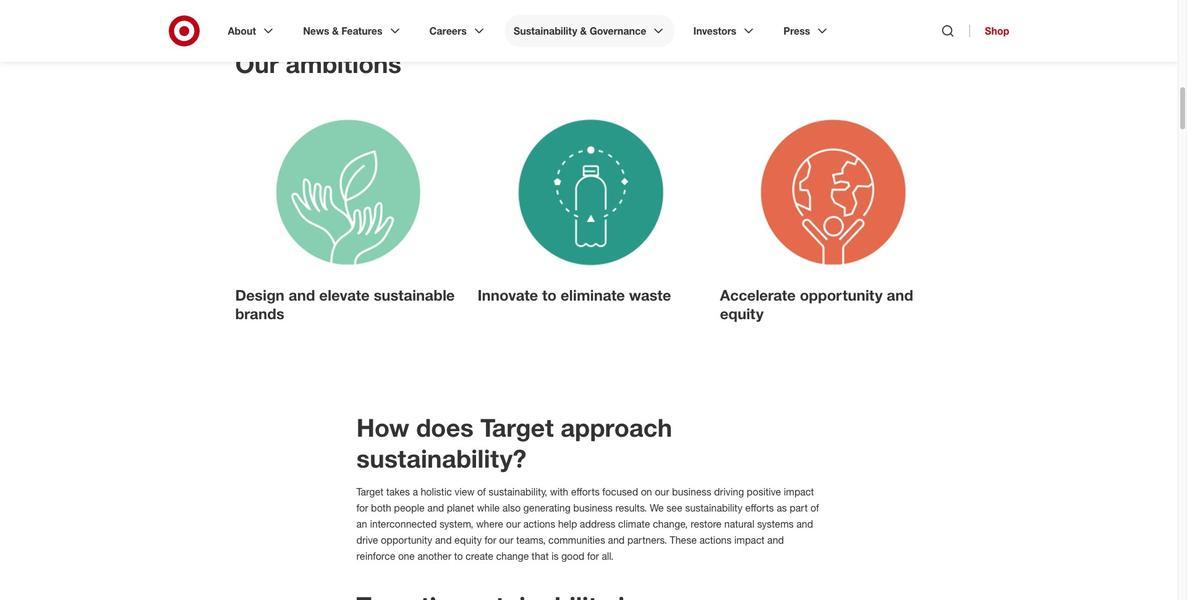 Task type: locate. For each thing, give the bounding box(es) containing it.
efforts right with
[[571, 485, 600, 498]]

climate
[[618, 518, 650, 530]]

with
[[550, 485, 569, 498]]

innovate to eliminate waste
[[478, 286, 671, 304]]

design and elevate sustainable brands
[[235, 286, 455, 323]]

0 vertical spatial efforts
[[571, 485, 600, 498]]

investors link
[[685, 15, 765, 47]]

0 horizontal spatial actions
[[524, 518, 556, 530]]

accelerate
[[720, 286, 796, 304]]

of right view
[[478, 485, 486, 498]]

1 horizontal spatial to
[[543, 286, 557, 304]]

sustainability?
[[357, 443, 527, 473]]

1 vertical spatial efforts
[[746, 501, 774, 514]]

& for news
[[332, 25, 339, 37]]

actions down restore on the right bottom
[[700, 534, 732, 546]]

while
[[477, 501, 500, 514]]

1 vertical spatial business
[[574, 501, 613, 514]]

business up see
[[672, 485, 712, 498]]

impact up the part
[[784, 485, 814, 498]]

0 vertical spatial our
[[655, 485, 670, 498]]

1 horizontal spatial of
[[811, 501, 819, 514]]

careers link
[[421, 15, 495, 47]]

press
[[784, 25, 811, 37]]

target inside "target takes a holistic view of sustainability, with efforts focused on our business driving positive impact for both people and planet while also generating business results. we see sustainability efforts as part of an interconnected system, where our actions help address climate change, restore natural systems and drive opportunity and equity for our teams, communities and partners. these actions impact and reinforce one another to create change that is good for all."
[[357, 485, 384, 498]]

one
[[398, 550, 415, 562]]

1 vertical spatial actions
[[700, 534, 732, 546]]

holistic
[[421, 485, 452, 498]]

innovate
[[478, 286, 538, 304]]

actions down generating
[[524, 518, 556, 530]]

and inside accelerate opportunity and equity
[[887, 286, 914, 304]]

change,
[[653, 518, 688, 530]]

0 horizontal spatial for
[[357, 501, 368, 514]]

to
[[543, 286, 557, 304], [454, 550, 463, 562]]

2 & from the left
[[580, 25, 587, 37]]

our down also
[[506, 518, 521, 530]]

sustainability & governance
[[514, 25, 647, 37]]

for down where at left
[[485, 534, 497, 546]]

to right innovate
[[543, 286, 557, 304]]

our right on
[[655, 485, 670, 498]]

target
[[481, 412, 554, 442], [357, 485, 384, 498]]

0 vertical spatial target
[[481, 412, 554, 442]]

shop link
[[970, 25, 1010, 37]]

0 horizontal spatial target
[[357, 485, 384, 498]]

equity
[[720, 304, 764, 323], [455, 534, 482, 546]]

efforts down positive
[[746, 501, 774, 514]]

opportunity
[[800, 286, 883, 304], [381, 534, 433, 546]]

partners.
[[628, 534, 667, 546]]

create
[[466, 550, 494, 562]]

actions
[[524, 518, 556, 530], [700, 534, 732, 546]]

business
[[672, 485, 712, 498], [574, 501, 613, 514]]

0 horizontal spatial impact
[[735, 534, 765, 546]]

1 vertical spatial for
[[485, 534, 497, 546]]

of
[[478, 485, 486, 498], [811, 501, 819, 514]]

0 horizontal spatial business
[[574, 501, 613, 514]]

see
[[667, 501, 683, 514]]

0 horizontal spatial of
[[478, 485, 486, 498]]

on
[[641, 485, 652, 498]]

sustainability,
[[489, 485, 548, 498]]

for
[[357, 501, 368, 514], [485, 534, 497, 546], [587, 550, 599, 562]]

our ambitions
[[235, 49, 402, 79]]

1 horizontal spatial for
[[485, 534, 497, 546]]

0 horizontal spatial efforts
[[571, 485, 600, 498]]

1 horizontal spatial impact
[[784, 485, 814, 498]]

for left 'all.'
[[587, 550, 599, 562]]

interconnected
[[370, 518, 437, 530]]

ambitions
[[286, 49, 402, 79]]

1 & from the left
[[332, 25, 339, 37]]

1 vertical spatial equity
[[455, 534, 482, 546]]

&
[[332, 25, 339, 37], [580, 25, 587, 37]]

& left governance
[[580, 25, 587, 37]]

takes
[[386, 485, 410, 498]]

1 vertical spatial target
[[357, 485, 384, 498]]

and
[[289, 286, 315, 304], [887, 286, 914, 304], [428, 501, 444, 514], [797, 518, 814, 530], [435, 534, 452, 546], [608, 534, 625, 546], [768, 534, 784, 546]]

our up change
[[499, 534, 514, 546]]

0 vertical spatial equity
[[720, 304, 764, 323]]

address
[[580, 518, 616, 530]]

driving
[[714, 485, 744, 498]]

for up "an"
[[357, 501, 368, 514]]

to left create
[[454, 550, 463, 562]]

1 vertical spatial our
[[506, 518, 521, 530]]

impact down natural
[[735, 534, 765, 546]]

0 vertical spatial of
[[478, 485, 486, 498]]

1 vertical spatial opportunity
[[381, 534, 433, 546]]

target takes a holistic view of sustainability, with efforts focused on our business driving positive impact for both people and planet while also generating business results. we see sustainability efforts as part of an interconnected system, where our actions help address climate change, restore natural systems and drive opportunity and equity for our teams, communities and partners. these actions impact and reinforce one another to create change that is good for all.
[[357, 485, 819, 562]]

our
[[655, 485, 670, 498], [506, 518, 521, 530], [499, 534, 514, 546]]

2 horizontal spatial for
[[587, 550, 599, 562]]

efforts
[[571, 485, 600, 498], [746, 501, 774, 514]]

0 horizontal spatial &
[[332, 25, 339, 37]]

business up address
[[574, 501, 613, 514]]

how does target approach sustainability?
[[357, 412, 672, 473]]

elevate
[[319, 286, 370, 304]]

0 horizontal spatial equity
[[455, 534, 482, 546]]

0 vertical spatial for
[[357, 501, 368, 514]]

1 vertical spatial to
[[454, 550, 463, 562]]

design
[[235, 286, 285, 304]]

impact
[[784, 485, 814, 498], [735, 534, 765, 546]]

system,
[[440, 518, 474, 530]]

these
[[670, 534, 697, 546]]

also
[[503, 501, 521, 514]]

0 vertical spatial business
[[672, 485, 712, 498]]

careers
[[430, 25, 467, 37]]

1 horizontal spatial target
[[481, 412, 554, 442]]

news & features link
[[295, 15, 411, 47]]

1 horizontal spatial opportunity
[[800, 286, 883, 304]]

0 horizontal spatial opportunity
[[381, 534, 433, 546]]

where
[[476, 518, 504, 530]]

1 horizontal spatial &
[[580, 25, 587, 37]]

& inside "link"
[[332, 25, 339, 37]]

1 horizontal spatial equity
[[720, 304, 764, 323]]

both
[[371, 501, 391, 514]]

& right news
[[332, 25, 339, 37]]

opportunity inside accelerate opportunity and equity
[[800, 286, 883, 304]]

help
[[558, 518, 577, 530]]

reinforce
[[357, 550, 396, 562]]

0 vertical spatial opportunity
[[800, 286, 883, 304]]

brands
[[235, 304, 284, 323]]

target inside how does target approach sustainability?
[[481, 412, 554, 442]]

view
[[455, 485, 475, 498]]

0 vertical spatial to
[[543, 286, 557, 304]]

news & features
[[303, 25, 383, 37]]

0 horizontal spatial to
[[454, 550, 463, 562]]

of right the part
[[811, 501, 819, 514]]

1 horizontal spatial actions
[[700, 534, 732, 546]]

press link
[[775, 15, 839, 47]]



Task type: vqa. For each thing, say whether or not it's contained in the screenshot.
help
yes



Task type: describe. For each thing, give the bounding box(es) containing it.
positive
[[747, 485, 781, 498]]

sustainable
[[374, 286, 455, 304]]

1 horizontal spatial efforts
[[746, 501, 774, 514]]

sustainability
[[514, 25, 578, 37]]

drive
[[357, 534, 378, 546]]

an
[[357, 518, 367, 530]]

opportunity inside "target takes a holistic view of sustainability, with efforts focused on our business driving positive impact for both people and planet while also generating business results. we see sustainability efforts as part of an interconnected system, where our actions help address climate change, restore natural systems and drive opportunity and equity for our teams, communities and partners. these actions impact and reinforce one another to create change that is good for all."
[[381, 534, 433, 546]]

2 vertical spatial for
[[587, 550, 599, 562]]

waste
[[629, 286, 671, 304]]

part
[[790, 501, 808, 514]]

change
[[496, 550, 529, 562]]

that
[[532, 550, 549, 562]]

equity inside "target takes a holistic view of sustainability, with efforts focused on our business driving positive impact for both people and planet while also generating business results. we see sustainability efforts as part of an interconnected system, where our actions help address climate change, restore natural systems and drive opportunity and equity for our teams, communities and partners. these actions impact and reinforce one another to create change that is good for all."
[[455, 534, 482, 546]]

a
[[413, 485, 418, 498]]

does
[[416, 412, 474, 442]]

systems
[[758, 518, 794, 530]]

about link
[[219, 15, 285, 47]]

as
[[777, 501, 787, 514]]

good
[[562, 550, 585, 562]]

1 vertical spatial impact
[[735, 534, 765, 546]]

generating
[[524, 501, 571, 514]]

and inside design and elevate sustainable brands
[[289, 286, 315, 304]]

shop
[[985, 25, 1010, 37]]

we
[[650, 501, 664, 514]]

eliminate
[[561, 286, 625, 304]]

equity inside accelerate opportunity and equity
[[720, 304, 764, 323]]

2 vertical spatial our
[[499, 534, 514, 546]]

news
[[303, 25, 329, 37]]

investors
[[694, 25, 737, 37]]

to inside "target takes a holistic view of sustainability, with efforts focused on our business driving positive impact for both people and planet while also generating business results. we see sustainability efforts as part of an interconnected system, where our actions help address climate change, restore natural systems and drive opportunity and equity for our teams, communities and partners. these actions impact and reinforce one another to create change that is good for all."
[[454, 550, 463, 562]]

communities
[[549, 534, 606, 546]]

about
[[228, 25, 256, 37]]

sustainability
[[685, 501, 743, 514]]

0 vertical spatial impact
[[784, 485, 814, 498]]

1 horizontal spatial business
[[672, 485, 712, 498]]

features
[[342, 25, 383, 37]]

1 vertical spatial of
[[811, 501, 819, 514]]

planet
[[447, 501, 474, 514]]

focused
[[603, 485, 638, 498]]

people
[[394, 501, 425, 514]]

restore
[[691, 518, 722, 530]]

another
[[418, 550, 452, 562]]

approach
[[561, 412, 672, 442]]

& for sustainability
[[580, 25, 587, 37]]

our
[[235, 49, 279, 79]]

teams,
[[517, 534, 546, 546]]

all.
[[602, 550, 614, 562]]

how
[[357, 412, 409, 442]]

0 vertical spatial actions
[[524, 518, 556, 530]]

results.
[[616, 501, 647, 514]]

natural
[[725, 518, 755, 530]]

sustainability & governance link
[[505, 15, 675, 47]]

governance
[[590, 25, 647, 37]]

accelerate opportunity and equity
[[720, 286, 914, 323]]

is
[[552, 550, 559, 562]]



